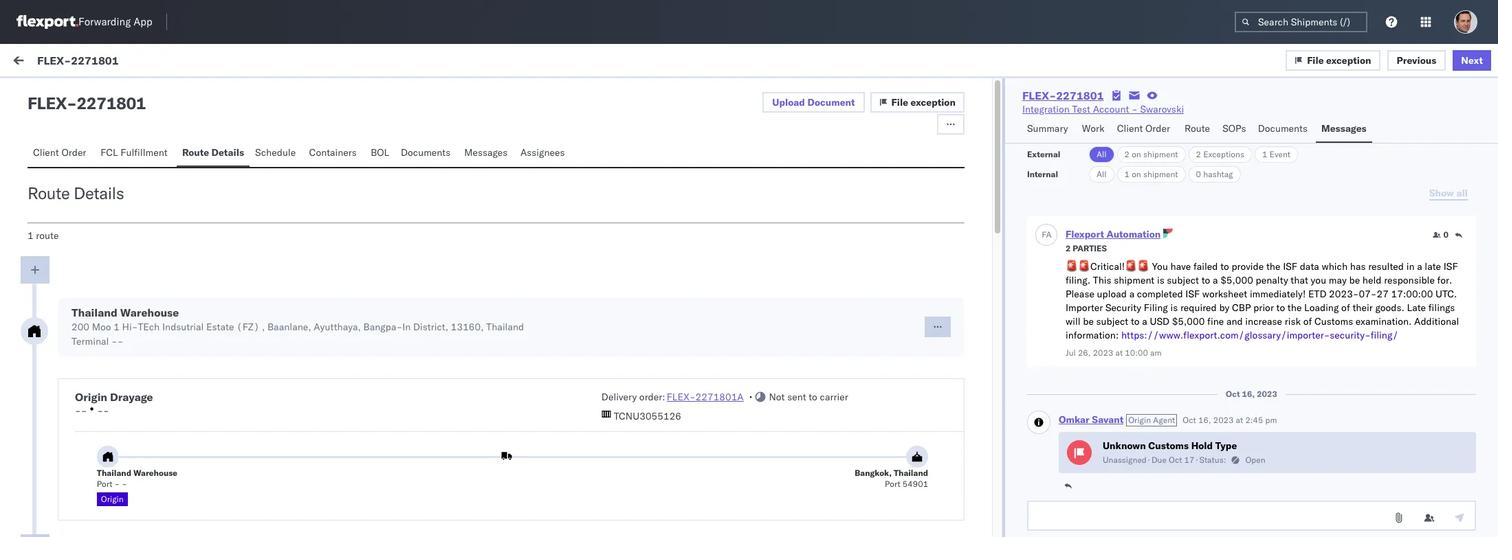Task type: locate. For each thing, give the bounding box(es) containing it.
458574 down status:
[[1188, 478, 1224, 491]]

458574 up oct 16, 2023 at 2:45 pm
[[1188, 389, 1224, 401]]

1 vertical spatial details
[[74, 183, 124, 204]]

1 horizontal spatial route details
[[182, 147, 244, 159]]

flex- 458574 up the agent
[[1159, 389, 1224, 401]]

2 horizontal spatial route
[[1185, 122, 1211, 135]]

takes
[[113, 402, 137, 414]]

0 horizontal spatial exception
[[911, 96, 956, 109]]

not sent to carrier
[[769, 391, 849, 404]]

upload
[[773, 96, 805, 109]]

unassigned
[[1103, 455, 1147, 466]]

0 horizontal spatial at
[[1116, 348, 1123, 358]]

1 port from the left
[[97, 479, 112, 490]]

flex- right 'order:'
[[667, 391, 696, 404]]

🚨🚨critical!🚨🚨 you have failed to provide the isf data which has resulted in a late isf filing. this shipment is subject to a $5,000 penalty that you may be held responsible for. please upload a completed isf worksheet immediately! etd 2023-07-27 17:00:00 utc. importer security filing is required by cbp prior to the loading of their goods. late filings will be subject to a usd $5,000 fine and increase risk of customs examination. additional information: https://www.flexport.com/glossary/importer-security-filing/ jul 26, 2023 at 10:00 am
[[1066, 261, 1460, 358]]

2 2023, from the top
[[541, 223, 568, 236]]

None text field
[[1028, 501, 1477, 532]]

2 on from the top
[[1132, 169, 1142, 180]]

flex-
[[37, 53, 71, 67], [1023, 89, 1057, 102], [1159, 161, 1188, 174], [1159, 223, 1188, 236], [1159, 300, 1188, 312], [1159, 389, 1188, 401], [667, 391, 696, 404], [1159, 478, 1188, 491]]

$5,000 down provide
[[1221, 274, 1254, 287]]

flex- up usd
[[1159, 300, 1188, 312]]

1 flex- 458574 from the top
[[1159, 300, 1224, 312]]

am filing
[[47, 174, 84, 186]]

2 exception: from the top
[[44, 477, 92, 490]]

exception: for exception: warehouse devan delay
[[44, 299, 92, 311]]

omkar savant up (air
[[67, 454, 128, 466]]

1 horizontal spatial documents
[[1258, 122, 1308, 135]]

documents
[[1258, 122, 1308, 135], [401, 147, 451, 159]]

internal
[[92, 87, 126, 100], [1028, 169, 1059, 180], [41, 505, 75, 517]]

2 horizontal spatial 2023
[[1257, 389, 1278, 400]]

documents button up event
[[1253, 116, 1316, 143]]

warehouse for exception: warehouse devan delay
[[95, 299, 146, 311]]

thailand up moo
[[72, 306, 118, 320]]

will
[[1066, 316, 1081, 328], [294, 326, 309, 338]]

client down account
[[1117, 122, 1143, 135]]

2 all from the top
[[1097, 169, 1107, 180]]

origin left the agent
[[1129, 415, 1152, 426]]

2 inside button
[[1066, 243, 1071, 254]]

0 vertical spatial all
[[1097, 149, 1107, 160]]

omkar savant for are
[[67, 364, 128, 377]]

this down 🚨🚨critical!🚨🚨
[[1093, 274, 1112, 287]]

1 vertical spatial route details
[[28, 183, 124, 204]]

route details left schedule button at top
[[182, 147, 244, 159]]

warehouse inside thailand warehouse 200 moo 1 hi-tech indsutrial estate (fz) , baanlane, ayutthaya, bangpa-in district, 13160, thailand terminal --
[[120, 306, 179, 320]]

0 horizontal spatial 2023
[[1093, 348, 1114, 358]]

2 vertical spatial internal
[[41, 505, 75, 517]]

flex- down 2 on shipment
[[1159, 161, 1188, 174]]

0 horizontal spatial client order
[[33, 147, 86, 159]]

1 left hi-
[[114, 321, 120, 334]]

route up route on the left of page
[[28, 183, 70, 204]]

latent messaging test.
[[41, 112, 140, 124]]

worksheet
[[1203, 288, 1248, 301]]

0 horizontal spatial am
[[47, 174, 60, 186]]

2 omkar savant from the top
[[67, 212, 128, 225]]

1 vertical spatial is
[[1171, 302, 1178, 314]]

warehouse inside thailand warehouse port - - origin
[[133, 468, 178, 479]]

1 vertical spatial am
[[1151, 348, 1162, 358]]

17
[[1185, 455, 1195, 466]]

shipment down 2 on shipment
[[1144, 169, 1179, 180]]

2 pdt from the top
[[610, 223, 628, 236]]

2023 up pm
[[1257, 389, 1278, 400]]

thailand down possible.
[[97, 468, 131, 479]]

0 horizontal spatial --
[[75, 405, 87, 418]]

you inside 🚨🚨critical!🚨🚨 you have failed to provide the isf data which has resulted in a late isf filing. this shipment is subject to a $5,000 penalty that you may be held responsible for. please upload a completed isf worksheet immediately! etd 2023-07-27 17:00:00 utc. importer security filing is required by cbp prior to the loading of their goods. late filings will be subject to a usd $5,000 fine and increase risk of customs examination. additional information: https://www.flexport.com/glossary/importer-security-filing/ jul 26, 2023 at 10:00 am
[[1311, 274, 1327, 287]]

on for 2
[[1132, 149, 1142, 160]]

1 exception: from the top
[[44, 299, 92, 311]]

1 vertical spatial the
[[1288, 302, 1302, 314]]

importer
[[1066, 302, 1104, 314]]

route details inside 'button'
[[182, 147, 244, 159]]

the up risk
[[1288, 302, 1302, 314]]

2 oct 26, 2023, 2:45 pm pdt from the top
[[505, 389, 628, 401]]

flex- up integration
[[1023, 89, 1057, 102]]

be up information:
[[1083, 316, 1094, 328]]

0 horizontal spatial details
[[74, 183, 124, 204]]

warehouse right (air
[[133, 468, 178, 479]]

prior
[[1254, 302, 1274, 314]]

fulfillment
[[121, 147, 168, 159]]

to down failed
[[1202, 274, 1211, 287]]

subject down security
[[1097, 316, 1129, 328]]

shipment up 1 on shipment
[[1144, 149, 1179, 160]]

2 vertical spatial route
[[28, 183, 70, 204]]

$5,000 down required
[[1173, 316, 1205, 328]]

this is a great deal and with this contract established, we will create a lucrative partnership.
[[41, 326, 443, 338]]

1 vertical spatial all
[[1097, 169, 1107, 180]]

0 vertical spatial customs
[[1315, 316, 1354, 328]]

upload
[[1097, 288, 1127, 301]]

1 horizontal spatial file
[[1308, 54, 1325, 66]]

3 458574 from the top
[[1188, 478, 1224, 491]]

savant for whatever
[[98, 212, 128, 225]]

route up 2 exceptions
[[1185, 122, 1211, 135]]

at left the 10:00
[[1116, 348, 1123, 358]]

port down bangkok,
[[885, 479, 901, 490]]

shipment inside 🚨🚨critical!🚨🚨 you have failed to provide the isf data which has resulted in a late isf filing. this shipment is subject to a $5,000 penalty that you may be held responsible for. please upload a completed isf worksheet immediately! etd 2023-07-27 17:00:00 utc. importer security filing is required by cbp prior to the loading of their goods. late filings will be subject to a usd $5,000 fine and increase risk of customs examination. additional information: https://www.flexport.com/glossary/importer-security-filing/ jul 26, 2023 at 10:00 am
[[1114, 274, 1155, 287]]

is left 200
[[62, 326, 70, 338]]

this left 200
[[41, 326, 60, 338]]

flexport. image
[[17, 15, 78, 29]]

1 pm from the top
[[593, 161, 608, 174]]

filing
[[1144, 302, 1169, 314]]

1 horizontal spatial be
[[1350, 274, 1361, 287]]

file right 'document'
[[892, 96, 909, 109]]

route inside 'button'
[[182, 147, 209, 159]]

3 resize handle column header from the left
[[1137, 115, 1153, 538]]

0 vertical spatial route details
[[182, 147, 244, 159]]

client order
[[1117, 122, 1171, 135], [33, 147, 86, 159]]

26, for am
[[523, 161, 538, 174]]

the up the penalty
[[1267, 261, 1281, 273]]

1 vertical spatial schedule
[[168, 477, 211, 490]]

2 vertical spatial 2023
[[1214, 415, 1234, 426]]

at down oct 16, 2023
[[1236, 415, 1244, 426]]

458574 up 'fine'
[[1188, 300, 1224, 312]]

details
[[212, 147, 244, 159], [74, 183, 124, 204]]

0 horizontal spatial documents
[[401, 147, 451, 159]]

0 horizontal spatial that
[[133, 388, 150, 400]]

1 horizontal spatial is
[[1158, 274, 1165, 287]]

integration
[[1023, 103, 1070, 116]]

pm for whatever
[[593, 223, 608, 236]]

previous button
[[1388, 50, 1447, 71]]

client up the am filing on the left of page
[[33, 147, 59, 159]]

increase
[[1246, 316, 1283, 328]]

0 vertical spatial file
[[1308, 54, 1325, 66]]

savant down the commendation
[[98, 212, 128, 225]]

isf up the for. in the bottom of the page
[[1444, 261, 1459, 273]]

1 vertical spatial flex- 458574
[[1159, 389, 1224, 401]]

work
[[134, 56, 157, 69], [1082, 122, 1105, 135]]

0 horizontal spatial flex-2271801
[[37, 53, 119, 67]]

that inside are notifying you that your unloading cargo takes longer delivery soon as possible.
[[133, 388, 150, 400]]

isf up required
[[1186, 288, 1200, 301]]

0 vertical spatial route
[[1185, 122, 1211, 135]]

1 vertical spatial exception:
[[44, 477, 92, 490]]

work right import in the left of the page
[[134, 56, 157, 69]]

that up longer
[[133, 388, 150, 400]]

isf left data
[[1284, 261, 1298, 273]]

flex-2271801 up integration
[[1023, 89, 1104, 102]]

bol
[[371, 147, 389, 159]]

0 horizontal spatial will
[[294, 326, 309, 338]]

my
[[14, 53, 36, 72]]

1 vertical spatial shipment
[[1144, 169, 1179, 180]]

2023, for am
[[541, 161, 568, 174]]

client order button up 2 on shipment
[[1112, 116, 1180, 143]]

1 vertical spatial internal
[[1028, 169, 1059, 180]]

hi-
[[122, 321, 138, 334]]

1 event
[[1263, 149, 1291, 160]]

order down swarovski
[[1146, 122, 1171, 135]]

deal
[[105, 326, 123, 338]]

thailand inside bangkok, thailand port 54901
[[894, 468, 929, 479]]

utc.
[[1436, 288, 1458, 301]]

1 pdt from the top
[[610, 161, 628, 174]]

resize handle column header
[[482, 115, 499, 538], [809, 115, 826, 538], [1137, 115, 1153, 538], [1464, 115, 1480, 538]]

warehouse for thailand warehouse 200 moo 1 hi-tech indsutrial estate (fz) , baanlane, ayutthaya, bangpa-in district, 13160, thailand terminal --
[[120, 306, 179, 320]]

carrier
[[820, 391, 849, 404]]

omkar down as
[[67, 454, 96, 466]]

work right related
[[1191, 119, 1209, 129]]

all button
[[1089, 147, 1115, 163], [1089, 166, 1115, 183]]

2 port from the left
[[885, 479, 901, 490]]

3 omkar savant from the top
[[67, 364, 128, 377]]

2 458574 from the top
[[1188, 389, 1224, 401]]

of right risk
[[1304, 316, 1313, 328]]

etd
[[1309, 288, 1327, 301]]

4 2023, from the top
[[541, 389, 568, 401]]

1 omkar savant from the top
[[67, 150, 128, 163]]

1 on from the top
[[1132, 149, 1142, 160]]

0 vertical spatial client
[[1117, 122, 1143, 135]]

of down 2023-
[[1342, 302, 1351, 314]]

26, for are
[[523, 389, 538, 401]]

10:00
[[1126, 348, 1149, 358]]

0 horizontal spatial subject
[[1097, 316, 1129, 328]]

1 vertical spatial exception
[[911, 96, 956, 109]]

all for 1
[[1097, 169, 1107, 180]]

client order down swarovski
[[1117, 122, 1171, 135]]

ayutthaya,
[[314, 321, 361, 334]]

0 horizontal spatial you
[[115, 388, 130, 400]]

2 horizontal spatial isf
[[1444, 261, 1459, 273]]

flex
[[28, 93, 67, 113]]

2023,
[[541, 161, 568, 174], [541, 223, 568, 236], [541, 300, 568, 312], [541, 389, 568, 401]]

details down fcl
[[74, 183, 124, 204]]

pm for am
[[593, 161, 608, 174]]

0 vertical spatial client order
[[1117, 122, 1171, 135]]

details inside route details 'button'
[[212, 147, 244, 159]]

work down integration test account - swarovski link on the right top of page
[[1082, 122, 1105, 135]]

app
[[134, 15, 152, 29]]

1 vertical spatial 0
[[1444, 230, 1449, 240]]

exception: (air recovery) schedule
[[44, 477, 211, 490]]

omkar for whatever
[[67, 212, 96, 225]]

2 up 'flex- 1854269'
[[1197, 149, 1202, 160]]

1 all button from the top
[[1089, 147, 1115, 163]]

additional
[[1415, 316, 1460, 328]]

pdt
[[610, 161, 628, 174], [610, 223, 628, 236], [610, 300, 628, 312], [610, 389, 628, 401]]

work up external (3)
[[39, 53, 75, 72]]

route details up whatever
[[28, 183, 124, 204]]

omkar savant up whatever
[[67, 212, 128, 225]]

0 horizontal spatial the
[[1267, 261, 1281, 273]]

customs down loading
[[1315, 316, 1354, 328]]

1 vertical spatial 16,
[[1199, 415, 1212, 426]]

2023 for oct 16, 2023 at 2:45 pm
[[1214, 415, 1234, 426]]

a up security
[[1130, 288, 1135, 301]]

0 horizontal spatial and
[[126, 326, 142, 338]]

0 vertical spatial schedule
[[255, 147, 296, 159]]

2 vertical spatial 458574
[[1188, 478, 1224, 491]]

1 horizontal spatial subject
[[1167, 274, 1200, 287]]

0 vertical spatial oct 26, 2023, 2:45 pm pdt
[[505, 300, 628, 312]]

1 horizontal spatial exception
[[1327, 54, 1372, 66]]

0 vertical spatial documents
[[1258, 122, 1308, 135]]

flex-2271801 up (3)
[[37, 53, 119, 67]]

origin right are
[[75, 391, 107, 404]]

1 horizontal spatial that
[[1291, 274, 1309, 287]]

2 vertical spatial shipment
[[1114, 274, 1155, 287]]

0 left the hashtag
[[1197, 169, 1202, 180]]

messages
[[1322, 122, 1367, 135], [464, 147, 508, 159]]

4 pdt from the top
[[610, 389, 628, 401]]

0 horizontal spatial port
[[97, 479, 112, 490]]

1 horizontal spatial this
[[1093, 274, 1112, 287]]

3 flex- 458574 from the top
[[1159, 478, 1224, 491]]

port inside thailand warehouse port - - origin
[[97, 479, 112, 490]]

2 pm from the top
[[593, 223, 608, 236]]

documents button right 'bol'
[[395, 140, 459, 167]]

1 horizontal spatial details
[[212, 147, 244, 159]]

client order up the am filing on the left of page
[[33, 147, 86, 159]]

4 omkar savant from the top
[[67, 454, 128, 466]]

all for 2
[[1097, 149, 1107, 160]]

2 all button from the top
[[1089, 166, 1115, 183]]

savant up origin drayage
[[98, 364, 128, 377]]

0 hashtag
[[1197, 169, 1234, 180]]

on down 2 on shipment
[[1132, 169, 1142, 180]]

1 vertical spatial $5,000
[[1173, 316, 1205, 328]]

0 vertical spatial shipment
[[1144, 149, 1179, 160]]

3 pdt from the top
[[610, 300, 628, 312]]

you up takes
[[115, 388, 130, 400]]

savant for am
[[98, 150, 128, 163]]

external down summary button
[[1028, 149, 1061, 160]]

0 vertical spatial 0
[[1197, 169, 1202, 180]]

1 left event
[[1263, 149, 1268, 160]]

2 left parties
[[1066, 243, 1071, 254]]

458574 for delay
[[1188, 300, 1224, 312]]

0 horizontal spatial route
[[28, 183, 70, 204]]

integration test account - swarovski
[[1023, 103, 1185, 116]]

delivery order:
[[602, 391, 666, 404]]

savant up the commendation
[[98, 150, 128, 163]]

1 2023, from the top
[[541, 161, 568, 174]]

you up etd
[[1311, 274, 1327, 287]]

thailand up 54901
[[894, 468, 929, 479]]

1 vertical spatial at
[[1236, 415, 1244, 426]]

16, for oct 16, 2023 at 2:45 pm
[[1199, 415, 1212, 426]]

0 vertical spatial internal
[[92, 87, 126, 100]]

exception: warehouse devan delay
[[44, 299, 206, 311]]

1 horizontal spatial 16,
[[1243, 389, 1255, 400]]

458574 for schedule
[[1188, 478, 1224, 491]]

pm
[[593, 161, 608, 174], [593, 223, 608, 236], [593, 300, 608, 312], [593, 389, 608, 401]]

port inside bangkok, thailand port 54901
[[885, 479, 901, 490]]

established,
[[224, 326, 277, 338]]

1 horizontal spatial the
[[1288, 302, 1302, 314]]

0 horizontal spatial internal
[[41, 505, 75, 517]]

0 horizontal spatial client
[[33, 147, 59, 159]]

and
[[1227, 316, 1243, 328], [126, 326, 142, 338]]

1 vertical spatial oct 26, 2023, 2:45 pm pdt
[[505, 389, 628, 401]]

flex-2271801a
[[667, 391, 744, 404]]

filings
[[1429, 302, 1456, 314]]

client order button up the am filing on the left of page
[[28, 140, 95, 167]]

2023 down information:
[[1093, 348, 1114, 358]]

that
[[1291, 274, 1309, 287], [133, 388, 150, 400]]

oct 16, 2023 at 2:45 pm
[[1183, 415, 1278, 426]]

flex- down due
[[1159, 478, 1188, 491]]

16, up hold on the right
[[1199, 415, 1212, 426]]

0 inside button
[[1444, 230, 1449, 240]]

route right fulfillment
[[182, 147, 209, 159]]

internal (0)
[[92, 87, 146, 100]]

please
[[1066, 288, 1095, 301]]

1 all from the top
[[1097, 149, 1107, 160]]

at inside 🚨🚨critical!🚨🚨 you have failed to provide the isf data which has resulted in a late isf filing. this shipment is subject to a $5,000 penalty that you may be held responsible for. please upload a completed isf worksheet immediately! etd 2023-07-27 17:00:00 utc. importer security filing is required by cbp prior to the loading of their goods. late filings will be subject to a usd $5,000 fine and increase risk of customs examination. additional information: https://www.flexport.com/glossary/importer-security-filing/ jul 26, 2023 at 10:00 am
[[1116, 348, 1123, 358]]

1 vertical spatial you
[[115, 388, 130, 400]]

1 horizontal spatial 2
[[1125, 149, 1130, 160]]

1 horizontal spatial customs
[[1315, 316, 1354, 328]]

subject down have
[[1167, 274, 1200, 287]]

thailand inside thailand warehouse port - - origin
[[97, 468, 131, 479]]

immediately!
[[1250, 288, 1306, 301]]

2:45
[[570, 300, 591, 312], [570, 389, 591, 401], [1246, 415, 1264, 426]]

4 pm from the top
[[593, 389, 608, 401]]

16, up oct 16, 2023 at 2:45 pm
[[1243, 389, 1255, 400]]

0 vertical spatial 458574
[[1188, 300, 1224, 312]]

1 458574 from the top
[[1188, 300, 1224, 312]]

are
[[58, 388, 71, 400]]

2023 up "type"
[[1214, 415, 1234, 426]]

flex- 458574 for delay
[[1159, 300, 1224, 312]]

responsible
[[1385, 274, 1435, 287]]

pdt for am
[[610, 161, 628, 174]]

1 vertical spatial client order
[[33, 147, 86, 159]]

3 2023, from the top
[[541, 300, 568, 312]]

on
[[1132, 149, 1142, 160], [1132, 169, 1142, 180]]

1 -- from the left
[[75, 405, 87, 418]]

and down the cbp
[[1227, 316, 1243, 328]]

(air
[[95, 477, 115, 490]]

2 vertical spatial origin
[[101, 495, 124, 505]]

messages button
[[1316, 116, 1373, 143], [459, 140, 515, 167]]

0 horizontal spatial file
[[892, 96, 909, 109]]

sops button
[[1218, 116, 1253, 143]]

to right failed
[[1221, 261, 1230, 273]]

2 for on shipment
[[1125, 149, 1130, 160]]

2 on shipment
[[1125, 149, 1179, 160]]

1 vertical spatial file exception
[[892, 96, 956, 109]]

1 left route on the left of page
[[28, 230, 33, 242]]

notifying
[[74, 388, 112, 400]]

has
[[1351, 261, 1366, 273]]

shipment for 2 on shipment
[[1144, 149, 1179, 160]]

upload document button
[[763, 92, 865, 113]]

shipment up the upload
[[1114, 274, 1155, 287]]

documents up event
[[1258, 122, 1308, 135]]

internal inside button
[[92, 87, 126, 100]]

0 horizontal spatial customs
[[1149, 440, 1189, 453]]

,
[[262, 321, 265, 334]]

flex- 458574 down 17
[[1159, 478, 1224, 491]]

🚨🚨critical!🚨🚨
[[1066, 261, 1150, 273]]

1 horizontal spatial order
[[1146, 122, 1171, 135]]

1 horizontal spatial route
[[182, 147, 209, 159]]

external inside external (3) button
[[22, 87, 58, 100]]

route
[[1185, 122, 1211, 135], [182, 147, 209, 159], [28, 183, 70, 204]]

1 horizontal spatial schedule
[[255, 147, 296, 159]]

1 horizontal spatial file exception
[[1308, 54, 1372, 66]]

external up latent
[[22, 87, 58, 100]]

related work item/shipment
[[1160, 119, 1267, 129]]

17:00:00
[[1392, 288, 1434, 301]]

2 horizontal spatial internal
[[1028, 169, 1059, 180]]

at
[[1116, 348, 1123, 358], [1236, 415, 1244, 426]]

exception: up 200
[[44, 299, 92, 311]]

exception:
[[44, 299, 92, 311], [44, 477, 92, 490]]

customs inside 🚨🚨critical!🚨🚨 you have failed to provide the isf data which has resulted in a late isf filing. this shipment is subject to a $5,000 penalty that you may be held responsible for. please upload a completed isf worksheet immediately! etd 2023-07-27 17:00:00 utc. importer security filing is required by cbp prior to the loading of their goods. late filings will be subject to a usd $5,000 fine and increase risk of customs examination. additional information: https://www.flexport.com/glossary/importer-security-filing/ jul 26, 2023 at 10:00 am
[[1315, 316, 1354, 328]]

containers button
[[304, 140, 365, 167]]

oct 26, 2023, 3:30 pm pdt
[[505, 223, 628, 236]]

0 vertical spatial be
[[1350, 274, 1361, 287]]

oct
[[505, 161, 521, 174], [505, 223, 521, 236], [505, 300, 521, 312], [505, 389, 521, 401], [1226, 389, 1241, 400], [1183, 415, 1197, 426], [1169, 455, 1183, 466]]

external for external
[[1028, 149, 1061, 160]]

route inside button
[[1185, 122, 1211, 135]]

will right we
[[294, 326, 309, 338]]

2271801
[[71, 53, 119, 67], [1057, 89, 1104, 102], [77, 93, 146, 113]]

1 vertical spatial documents
[[401, 147, 451, 159]]

external for external (3)
[[22, 87, 58, 100]]

schedule right recovery)
[[168, 477, 211, 490]]



Task type: vqa. For each thing, say whether or not it's contained in the screenshot.
2130384
no



Task type: describe. For each thing, give the bounding box(es) containing it.
exception: for exception: (air recovery) schedule
[[44, 477, 92, 490]]

work for related
[[1191, 119, 1209, 129]]

(0)
[[128, 87, 146, 100]]

related
[[1160, 119, 1189, 129]]

work button
[[1077, 116, 1112, 143]]

1854269
[[1188, 161, 1230, 174]]

a left great
[[72, 326, 77, 338]]

flexport automation
[[1066, 228, 1161, 241]]

route details button
[[177, 140, 250, 167]]

flex- 458574 for schedule
[[1159, 478, 1224, 491]]

security
[[1106, 302, 1142, 314]]

documents for right documents button
[[1258, 122, 1308, 135]]

1 vertical spatial flex-2271801
[[1023, 89, 1104, 102]]

filing
[[62, 174, 84, 186]]

0 vertical spatial is
[[1158, 274, 1165, 287]]

origin inside omkar savant origin agent
[[1129, 415, 1152, 426]]

1 vertical spatial customs
[[1149, 440, 1189, 453]]

26, inside 🚨🚨critical!🚨🚨 you have failed to provide the isf data which has resulted in a late isf filing. this shipment is subject to a $5,000 penalty that you may be held responsible for. please upload a completed isf worksheet immediately! etd 2023-07-27 17:00:00 utc. importer security filing is required by cbp prior to the loading of their goods. late filings will be subject to a usd $5,000 fine and increase risk of customs examination. additional information: https://www.flexport.com/glossary/importer-security-filing/ jul 26, 2023 at 10:00 am
[[1078, 348, 1091, 358]]

omkar savant for am
[[67, 150, 128, 163]]

0 horizontal spatial $5,000
[[1173, 316, 1205, 328]]

omkar down jul
[[1059, 414, 1090, 426]]

this inside 🚨🚨critical!🚨🚨 you have failed to provide the isf data which has resulted in a late isf filing. this shipment is subject to a $5,000 penalty that you may be held responsible for. please upload a completed isf worksheet immediately! etd 2023-07-27 17:00:00 utc. importer security filing is required by cbp prior to the loading of their goods. late filings will be subject to a usd $5,000 fine and increase risk of customs examination. additional information: https://www.flexport.com/glossary/importer-security-filing/ jul 26, 2023 at 10:00 am
[[1093, 274, 1112, 287]]

2023, for whatever
[[541, 223, 568, 236]]

1 vertical spatial subject
[[1097, 316, 1129, 328]]

provide
[[1232, 261, 1264, 273]]

cbp
[[1233, 302, 1252, 314]]

test.
[[120, 112, 140, 124]]

latent
[[41, 112, 69, 124]]

will inside 🚨🚨critical!🚨🚨 you have failed to provide the isf data which has resulted in a late isf filing. this shipment is subject to a $5,000 penalty that you may be held responsible for. please upload a completed isf worksheet immediately! etd 2023-07-27 17:00:00 utc. importer security filing is required by cbp prior to the loading of their goods. late filings will be subject to a usd $5,000 fine and increase risk of customs examination. additional information: https://www.flexport.com/glossary/importer-security-filing/ jul 26, 2023 at 10:00 am
[[1066, 316, 1081, 328]]

1 oct 26, 2023, 2:45 pm pdt from the top
[[505, 300, 628, 312]]

item/shipment
[[1211, 119, 1267, 129]]

0 for 0
[[1444, 230, 1449, 240]]

0 vertical spatial order
[[1146, 122, 1171, 135]]

next
[[1462, 54, 1484, 66]]

2023, for are
[[541, 389, 568, 401]]

1 horizontal spatial $5,000
[[1221, 274, 1254, 287]]

16, for oct 16, 2023
[[1243, 389, 1255, 400]]

2 resize handle column header from the left
[[809, 115, 826, 538]]

savant up unknown
[[1093, 414, 1124, 426]]

a left usd
[[1143, 316, 1148, 328]]

1 inside thailand warehouse 200 moo 1 hi-tech indsutrial estate (fz) , baanlane, ayutthaya, bangpa-in district, 13160, thailand terminal --
[[114, 321, 120, 334]]

fine
[[1208, 316, 1224, 328]]

forwarding app
[[78, 15, 152, 29]]

internal (0) button
[[87, 81, 154, 108]]

0 vertical spatial 2:45
[[570, 300, 591, 312]]

delivery
[[41, 415, 75, 428]]

0 horizontal spatial order
[[61, 147, 86, 159]]

savant for are
[[98, 364, 128, 377]]

account
[[1093, 103, 1130, 116]]

this
[[166, 326, 182, 338]]

route
[[36, 230, 59, 242]]

1 vertical spatial file
[[892, 96, 909, 109]]

0 vertical spatial subject
[[1167, 274, 1200, 287]]

unknown customs hold type
[[1103, 440, 1238, 453]]

1 for 1 event
[[1263, 149, 1268, 160]]

client for left client order button
[[33, 147, 59, 159]]

0 vertical spatial am
[[47, 174, 60, 186]]

2 -- from the left
[[97, 405, 109, 418]]

origin drayage
[[75, 391, 153, 404]]

1 horizontal spatial client order button
[[1112, 116, 1180, 143]]

automation
[[1107, 228, 1161, 241]]

to down security
[[1131, 316, 1140, 328]]

0 vertical spatial origin
[[75, 391, 107, 404]]

0 horizontal spatial route details
[[28, 183, 124, 204]]

flex - 2271801
[[28, 93, 146, 113]]

swarovski
[[1141, 103, 1185, 116]]

origin inside thailand warehouse port - - origin
[[101, 495, 124, 505]]

flexport
[[1066, 228, 1105, 241]]

containers
[[309, 147, 357, 159]]

as
[[77, 429, 87, 442]]

cargo
[[87, 402, 111, 414]]

0 horizontal spatial this
[[41, 326, 60, 338]]

2 parties
[[1066, 243, 1107, 254]]

to right the sent
[[809, 391, 818, 404]]

event
[[1270, 149, 1291, 160]]

0 horizontal spatial file exception
[[892, 96, 956, 109]]

whatever
[[41, 236, 82, 248]]

flex- up the agent
[[1159, 389, 1188, 401]]

•
[[750, 391, 753, 404]]

and inside 🚨🚨critical!🚨🚨 you have failed to provide the isf data which has resulted in a late isf filing. this shipment is subject to a $5,000 penalty that you may be held responsible for. please upload a completed isf worksheet immediately! etd 2023-07-27 17:00:00 utc. importer security filing is required by cbp prior to the loading of their goods. late filings will be subject to a usd $5,000 fine and increase risk of customs examination. additional information: https://www.flexport.com/glossary/importer-security-filing/ jul 26, 2023 at 10:00 am
[[1227, 316, 1243, 328]]

flex- up have
[[1159, 223, 1188, 236]]

warehouse for thailand warehouse port - - origin
[[133, 468, 178, 479]]

flex- 1366815
[[1159, 223, 1230, 236]]

shipment for 1 on shipment
[[1144, 169, 1179, 180]]

1 for 1 route
[[28, 230, 33, 242]]

route button
[[1180, 116, 1218, 143]]

resulted
[[1369, 261, 1405, 273]]

2023 inside 🚨🚨critical!🚨🚨 you have failed to provide the isf data which has resulted in a late isf filing. this shipment is subject to a $5,000 penalty that you may be held responsible for. please upload a completed isf worksheet immediately! etd 2023-07-27 17:00:00 utc. importer security filing is required by cbp prior to the loading of their goods. late filings will be subject to a usd $5,000 fine and increase risk of customs examination. additional information: https://www.flexport.com/glossary/importer-security-filing/ jul 26, 2023 at 10:00 am
[[1093, 348, 1114, 358]]

unassigned due oct 17
[[1103, 455, 1195, 466]]

2 horizontal spatial is
[[1171, 302, 1178, 314]]

indsutrial
[[162, 321, 204, 334]]

1 vertical spatial messages
[[464, 147, 508, 159]]

not
[[769, 391, 785, 404]]

unloading
[[41, 402, 84, 414]]

all button for 2
[[1089, 147, 1115, 163]]

1 horizontal spatial client order
[[1117, 122, 1171, 135]]

1 horizontal spatial messages button
[[1316, 116, 1373, 143]]

filing/
[[1371, 329, 1399, 342]]

3 pm from the top
[[593, 300, 608, 312]]

1 for 1 on shipment
[[1125, 169, 1130, 180]]

2 vertical spatial 2:45
[[1246, 415, 1264, 426]]

2023 for oct 16, 2023
[[1257, 389, 1278, 400]]

0 horizontal spatial isf
[[1186, 288, 1200, 301]]

1 horizontal spatial work
[[1082, 122, 1105, 135]]

work for my
[[39, 53, 75, 72]]

26, for whatever
[[523, 223, 538, 236]]

delay
[[180, 299, 206, 311]]

0 vertical spatial file exception
[[1308, 54, 1372, 66]]

examination.
[[1356, 316, 1412, 328]]

1 horizontal spatial documents button
[[1253, 116, 1316, 143]]

are notifying you that your unloading cargo takes longer delivery soon as possible.
[[41, 388, 172, 442]]

omkar savant button
[[1059, 414, 1124, 426]]

great
[[80, 326, 102, 338]]

on for 1
[[1132, 169, 1142, 180]]

4 resize handle column header from the left
[[1464, 115, 1480, 538]]

pdt for are
[[610, 389, 628, 401]]

0 for 0 hashtag
[[1197, 169, 1202, 180]]

required
[[1181, 302, 1217, 314]]

0 vertical spatial flex-2271801
[[37, 53, 119, 67]]

that inside 🚨🚨critical!🚨🚨 you have failed to provide the isf data which has resulted in a late isf filing. this shipment is subject to a $5,000 penalty that you may be held responsible for. please upload a completed isf worksheet immediately! etd 2023-07-27 17:00:00 utc. importer security filing is required by cbp prior to the loading of their goods. late filings will be subject to a usd $5,000 fine and increase risk of customs examination. additional information: https://www.flexport.com/glossary/importer-security-filing/ jul 26, 2023 at 10:00 am
[[1291, 274, 1309, 287]]

27
[[1377, 288, 1389, 301]]

omkar for are
[[67, 364, 96, 377]]

you
[[1153, 261, 1169, 273]]

0 horizontal spatial of
[[1304, 316, 1313, 328]]

security-
[[1330, 329, 1371, 342]]

flex- right 'my'
[[37, 53, 71, 67]]

summary button
[[1022, 116, 1077, 143]]

4:00
[[570, 161, 591, 174]]

upload document
[[773, 96, 855, 109]]

all button for 1
[[1089, 166, 1115, 183]]

0 horizontal spatial client order button
[[28, 140, 95, 167]]

agent
[[1154, 415, 1176, 426]]

due
[[1152, 455, 1167, 466]]

0 horizontal spatial messages button
[[459, 140, 515, 167]]

1 horizontal spatial isf
[[1284, 261, 1298, 273]]

pdt for whatever
[[610, 223, 628, 236]]

integration test account - swarovski link
[[1023, 102, 1185, 116]]

0 vertical spatial of
[[1342, 302, 1351, 314]]

messaging
[[72, 112, 118, 124]]

1 vertical spatial 2:45
[[570, 389, 591, 401]]

document
[[808, 96, 855, 109]]

savant down possible.
[[98, 454, 128, 466]]

(fz)
[[237, 321, 260, 334]]

a right the in at right
[[1418, 261, 1423, 273]]

client for right client order button
[[1117, 122, 1143, 135]]

omkar savant for whatever
[[67, 212, 128, 225]]

loading
[[1305, 302, 1340, 314]]

schedule inside schedule button
[[255, 147, 296, 159]]

2 flex- 458574 from the top
[[1159, 389, 1224, 401]]

port for bangkok,
[[885, 479, 901, 490]]

a right create
[[342, 326, 347, 338]]

completed
[[1138, 288, 1184, 301]]

3:30
[[570, 223, 591, 236]]

2 parties button
[[1066, 242, 1107, 254]]

have
[[1171, 261, 1192, 273]]

fcl fulfillment button
[[95, 140, 177, 167]]

1 horizontal spatial at
[[1236, 415, 1244, 426]]

0 vertical spatial work
[[134, 56, 157, 69]]

devan
[[149, 299, 178, 311]]

thailand warehouse 200 moo 1 hi-tech indsutrial estate (fz) , baanlane, ayutthaya, bangpa-in district, 13160, thailand terminal --
[[72, 306, 524, 348]]

07-
[[1359, 288, 1377, 301]]

longer
[[139, 402, 167, 414]]

pm for are
[[593, 389, 608, 401]]

your
[[153, 388, 172, 400]]

0 horizontal spatial documents button
[[395, 140, 459, 167]]

to down the immediately!
[[1277, 302, 1286, 314]]

0 vertical spatial the
[[1267, 261, 1281, 273]]

thailand right 13160,
[[486, 321, 524, 334]]

a up worksheet
[[1213, 274, 1219, 287]]

0 vertical spatial messages
[[1322, 122, 1367, 135]]

you inside are notifying you that your unloading cargo takes longer delivery soon as possible.
[[115, 388, 130, 400]]

omkar savant origin agent
[[1059, 414, 1176, 426]]

0 horizontal spatial be
[[1083, 316, 1094, 328]]

documents for the leftmost documents button
[[401, 147, 451, 159]]

by
[[1220, 302, 1230, 314]]

Search Shipments (/) text field
[[1235, 12, 1368, 32]]

2 for exceptions
[[1197, 149, 1202, 160]]

assignees
[[521, 147, 565, 159]]

f
[[1042, 229, 1047, 240]]

0 vertical spatial exception
[[1327, 54, 1372, 66]]

estate
[[206, 321, 234, 334]]

1 route
[[28, 230, 59, 242]]

terminal
[[72, 336, 109, 348]]

summary
[[1028, 122, 1069, 135]]

oct 26, 2023, 4:00 pm pdt
[[505, 161, 628, 174]]

0 horizontal spatial schedule
[[168, 477, 211, 490]]

am inside 🚨🚨critical!🚨🚨 you have failed to provide the isf data which has resulted in a late isf filing. this shipment is subject to a $5,000 penalty that you may be held responsible for. please upload a completed isf worksheet immediately! etd 2023-07-27 17:00:00 utc. importer security filing is required by cbp prior to the loading of their goods. late filings will be subject to a usd $5,000 fine and increase risk of customs examination. additional information: https://www.flexport.com/glossary/importer-security-filing/ jul 26, 2023 at 10:00 am
[[1151, 348, 1162, 358]]

flex- 1854269
[[1159, 161, 1230, 174]]

omkar for am
[[67, 150, 96, 163]]

2 vertical spatial is
[[62, 326, 70, 338]]

port for thailand
[[97, 479, 112, 490]]

contract
[[185, 326, 221, 338]]

drayage
[[110, 391, 153, 404]]

create
[[312, 326, 339, 338]]

fcl
[[101, 147, 118, 159]]

1 resize handle column header from the left
[[482, 115, 499, 538]]

hold
[[1192, 440, 1213, 453]]



